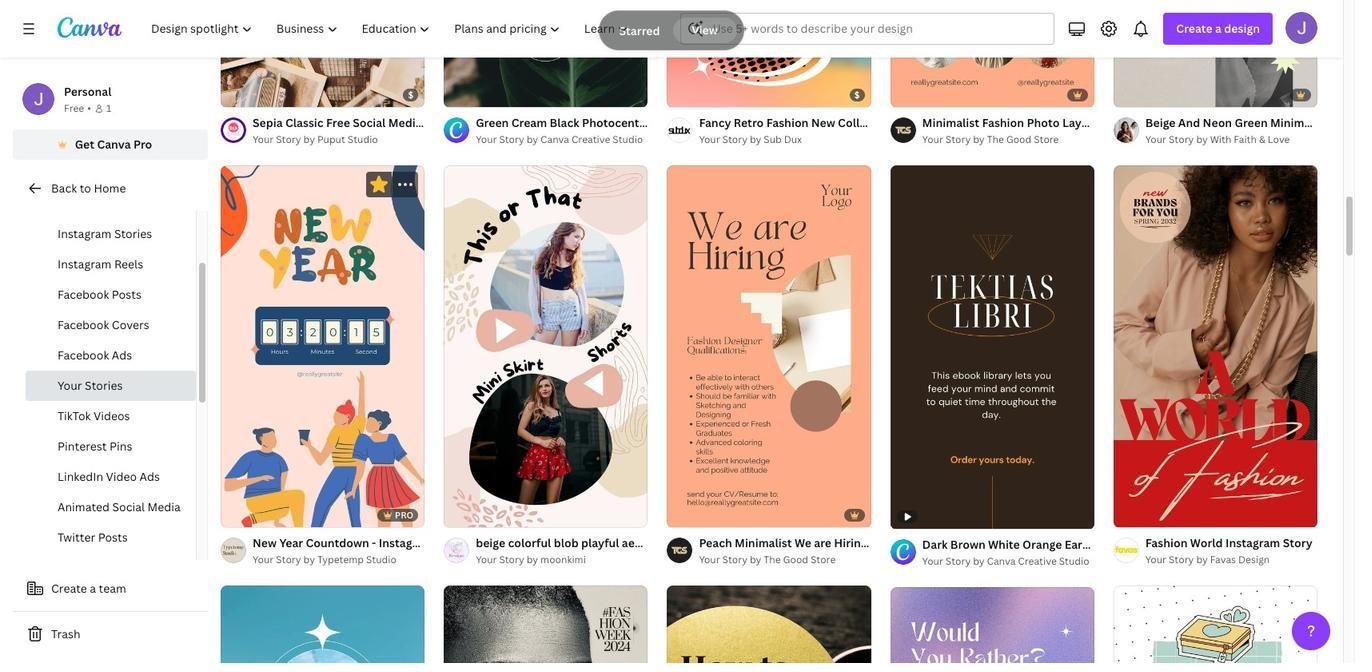 Task type: describe. For each thing, give the bounding box(es) containing it.
canva for topmost the your story by canva creative studio link
[[541, 133, 569, 146]]

we
[[795, 536, 812, 551]]

tiktok
[[58, 409, 91, 424]]

create for create a design
[[1177, 21, 1213, 36]]

pro
[[134, 137, 152, 152]]

twitter
[[58, 530, 95, 545]]

pinterest pins link
[[26, 432, 196, 462]]

instagram inside the fancy retro fashion new collection instagram story your story by sub dux
[[897, 115, 952, 130]]

pins
[[110, 439, 132, 454]]

sepia classic free social media photo collage instagram story link
[[253, 114, 590, 132]]

starred
[[619, 23, 660, 39]]

moonkimi
[[541, 554, 586, 567]]

get canva pro button
[[13, 130, 208, 160]]

Search search field
[[713, 14, 1045, 44]]

0 vertical spatial your story by canva creative studio link
[[476, 132, 648, 148]]

trash
[[51, 627, 80, 642]]

collection
[[838, 115, 894, 130]]

fashion world instagram story image
[[1114, 165, 1318, 528]]

layout
[[1063, 115, 1100, 130]]

instagram stories
[[58, 226, 152, 242]]

facebook ads
[[58, 348, 132, 363]]

linkedin video ads link
[[26, 462, 196, 493]]

animated social media link
[[26, 493, 196, 523]]

pinterest
[[58, 439, 107, 454]]

faith
[[1234, 133, 1257, 146]]

create a design
[[1177, 21, 1260, 36]]

countdown
[[306, 536, 369, 551]]

your story by canva creative studio for right the your story by canva creative studio link
[[923, 555, 1090, 569]]

green cream black photocentric natural clean beauty personal faves sustainable beauty your story image
[[444, 0, 648, 107]]

sepia classic free social media photo collage instagram story your story by puput studio
[[253, 115, 590, 146]]

facebook posts
[[58, 287, 141, 302]]

classic
[[285, 115, 324, 130]]

beige and neon green minimalist sale link
[[1146, 114, 1356, 132]]

fashion world instagram story your story by favas design
[[1146, 536, 1313, 567]]

photo inside the minimalist fashion photo layout instagram story your story by the good store
[[1027, 115, 1060, 130]]

with
[[1211, 133, 1232, 146]]

free inside sepia classic free social media photo collage instagram story your story by puput studio
[[326, 115, 350, 130]]

facebook covers link
[[26, 310, 196, 341]]

new year countdown - instagram story your story by typetemp studio
[[253, 536, 466, 567]]

by inside new year countdown - instagram story your story by typetemp studio
[[304, 554, 315, 567]]

fancy retro fashion new collection instagram story image
[[667, 0, 871, 107]]

create a design button
[[1164, 13, 1273, 45]]

linkedin video ads
[[58, 469, 160, 485]]

posts for facebook posts
[[112, 287, 141, 302]]

videos
[[94, 409, 130, 424]]

your story by puput studio link
[[253, 132, 425, 148]]

1 horizontal spatial ads
[[140, 469, 160, 485]]

your story by sub dux link
[[699, 132, 871, 148]]

your story by the good store link for fashion
[[923, 132, 1095, 148]]

black luxury blog instagram story image
[[667, 587, 871, 664]]

your inside sepia classic free social media photo collage instagram story your story by puput studio
[[253, 132, 274, 146]]

studio inside new year countdown - instagram story your story by typetemp studio
[[366, 554, 397, 567]]

hiring
[[834, 536, 867, 551]]

instagram posts link
[[26, 189, 196, 219]]

to
[[80, 181, 91, 196]]

minimalist fashion photo layout instagram story your story by the good store
[[923, 115, 1190, 146]]

year
[[279, 536, 303, 551]]

back
[[51, 181, 77, 196]]

story inside beige and neon green minimalist sale  your story by with faith & love
[[1169, 133, 1194, 146]]

by inside beige and neon green minimalist sale  your story by with faith & love
[[1197, 133, 1208, 146]]

$ for media
[[408, 88, 414, 100]]

beige and neon green minimalist sale  your story by with faith & love
[[1146, 115, 1356, 146]]

get
[[75, 137, 94, 152]]

beige colorful blob playful aesthetic this or that fashion beauty makeup daily dress kids photo collage instagram story image
[[444, 165, 648, 528]]

minimalist inside the minimalist fashion photo layout instagram story your story by the good store
[[923, 115, 980, 130]]

team
[[99, 581, 126, 597]]

animated
[[58, 500, 110, 515]]

beige
[[1146, 115, 1176, 130]]

puput
[[317, 132, 345, 146]]

stories for instagram stories
[[114, 226, 152, 242]]

social inside sepia classic free social media photo collage instagram story your story by puput studio
[[353, 115, 386, 130]]

facebook for facebook posts
[[58, 287, 109, 302]]

fancy retro fashion new collection instagram story link
[[699, 114, 984, 132]]

cute aesthetic romantic happy valentine's day greeting with koren sweet couple instagram story image
[[1114, 587, 1318, 664]]

facebook ads link
[[26, 341, 196, 371]]

sub
[[764, 133, 782, 146]]

reels
[[114, 257, 143, 272]]

create a team
[[51, 581, 126, 597]]

twitter posts link
[[26, 523, 196, 553]]

fancy
[[699, 115, 731, 130]]

sepia classic free social media photo collage instagram story image
[[221, 0, 425, 107]]

contemporary blue gradient instagram stories discount promo image
[[221, 586, 425, 664]]

-
[[372, 536, 376, 551]]

your story by favas design link
[[1146, 553, 1313, 569]]

facebook posts link
[[26, 280, 196, 310]]

instagram reels
[[58, 257, 143, 272]]

jacob simon image
[[1286, 12, 1318, 44]]

animated social media
[[58, 500, 181, 515]]

trash link
[[13, 619, 208, 651]]

personal
[[64, 84, 112, 99]]

0 horizontal spatial ads
[[112, 348, 132, 363]]

covers
[[112, 318, 149, 333]]

sale
[[1331, 115, 1354, 130]]

tiktok videos link
[[26, 401, 196, 432]]

sepia
[[253, 115, 283, 130]]

fashion inside the fancy retro fashion new collection instagram story your story by sub dux
[[767, 115, 809, 130]]

your story by moonkimi
[[476, 554, 586, 567]]

design
[[1225, 21, 1260, 36]]

top level navigation element
[[141, 13, 643, 45]]

instagram stories link
[[26, 219, 196, 250]]

minimalist inside beige and neon green minimalist sale  your story by with faith & love
[[1271, 115, 1328, 130]]

love
[[1268, 133, 1290, 146]]

favas
[[1211, 554, 1236, 567]]



Task type: vqa. For each thing, say whether or not it's contained in the screenshot.
PINK AND PURPLE ECO MAP CHART 'link'
no



Task type: locate. For each thing, give the bounding box(es) containing it.
your stories
[[58, 378, 123, 393]]

new left the year in the bottom of the page
[[253, 536, 277, 551]]

1 vertical spatial your story by the good store link
[[699, 553, 871, 569]]

status containing view
[[600, 12, 743, 50]]

1 horizontal spatial store
[[1034, 133, 1059, 146]]

a left design
[[1216, 21, 1222, 36]]

new inside the fancy retro fashion new collection instagram story your story by sub dux
[[812, 115, 836, 130]]

fashion up your story by sub dux link
[[767, 115, 809, 130]]

by inside the minimalist fashion photo layout instagram story your story by the good store
[[973, 133, 985, 146]]

your story by the good store link down we at right
[[699, 553, 871, 569]]

create inside button
[[51, 581, 87, 597]]

green
[[1235, 115, 1268, 130]]

by inside the fancy retro fashion new collection instagram story your story by sub dux
[[750, 133, 762, 146]]

stories up reels
[[114, 226, 152, 242]]

ads right video
[[140, 469, 160, 485]]

home
[[94, 181, 126, 196]]

facebook covers
[[58, 318, 149, 333]]

1 vertical spatial create
[[51, 581, 87, 597]]

creative
[[572, 133, 611, 146], [1018, 555, 1057, 569]]

free up your story by puput studio link
[[326, 115, 350, 130]]

twitter posts
[[58, 530, 128, 545]]

store inside the minimalist fashion photo layout instagram story your story by the good store
[[1034, 133, 1059, 146]]

1 $ from the left
[[408, 88, 414, 100]]

1 vertical spatial the
[[764, 554, 781, 567]]

photo left 'layout'
[[1027, 115, 1060, 130]]

create left team
[[51, 581, 87, 597]]

1 horizontal spatial your story by canva creative studio link
[[923, 555, 1095, 571]]

media inside sepia classic free social media photo collage instagram story your story by puput studio
[[388, 115, 422, 130]]

0 horizontal spatial your story by canva creative studio
[[476, 133, 643, 146]]

social down video
[[112, 500, 145, 515]]

by inside fashion world instagram story your story by favas design
[[1197, 554, 1208, 567]]

fancy retro fashion new collection instagram story your story by sub dux
[[699, 115, 984, 146]]

peach minimalist we are hiring fashion your story your story by the good store
[[699, 536, 972, 567]]

$ up sepia classic free social media photo collage instagram story link
[[408, 88, 414, 100]]

media down linkedin video ads link
[[148, 500, 181, 515]]

status
[[600, 12, 743, 50]]

1 horizontal spatial $
[[855, 89, 860, 101]]

0 horizontal spatial your story by canva creative studio link
[[476, 132, 648, 148]]

posts up the instagram stories link
[[114, 196, 144, 211]]

0 vertical spatial creative
[[572, 133, 611, 146]]

1 horizontal spatial your story by the good store link
[[923, 132, 1095, 148]]

your inside new year countdown - instagram story your story by typetemp studio
[[253, 554, 274, 567]]

2 vertical spatial facebook
[[58, 348, 109, 363]]

pro
[[395, 510, 414, 522]]

gradient minimalist fashion would you rather instagram story image
[[891, 588, 1095, 664]]

1 horizontal spatial the
[[987, 133, 1004, 146]]

by inside the peach minimalist we are hiring fashion your story your story by the good store
[[750, 554, 762, 567]]

your inside the fancy retro fashion new collection instagram story your story by sub dux
[[699, 133, 720, 146]]

the inside the peach minimalist we are hiring fashion your story your story by the good store
[[764, 554, 781, 567]]

facebook up your stories
[[58, 348, 109, 363]]

beige and neon green minimalist sale instagram story image
[[1114, 0, 1318, 107]]

0 vertical spatial a
[[1216, 21, 1222, 36]]

2 horizontal spatial canva
[[987, 555, 1016, 569]]

social up your story by puput studio link
[[353, 115, 386, 130]]

•
[[87, 102, 91, 115]]

store down are
[[811, 554, 836, 567]]

a left team
[[90, 581, 96, 597]]

creative for right the your story by canva creative studio link
[[1018, 555, 1057, 569]]

fashion inside the peach minimalist we are hiring fashion your story your story by the good store
[[870, 536, 912, 551]]

posts down the animated social media "link"
[[98, 530, 128, 545]]

0 vertical spatial store
[[1034, 133, 1059, 146]]

facebook for facebook ads
[[58, 348, 109, 363]]

good inside the peach minimalist we are hiring fashion your story your story by the good store
[[783, 554, 809, 567]]

1 horizontal spatial media
[[388, 115, 422, 130]]

by
[[304, 132, 315, 146], [527, 133, 538, 146], [750, 133, 762, 146], [973, 133, 985, 146], [1197, 133, 1208, 146], [304, 554, 315, 567], [527, 554, 538, 567], [750, 554, 762, 567], [1197, 554, 1208, 567], [973, 555, 985, 569]]

0 horizontal spatial minimalist
[[735, 536, 792, 551]]

1
[[106, 102, 111, 115]]

stories for your stories
[[85, 378, 123, 393]]

facebook down instagram reels
[[58, 287, 109, 302]]

create inside dropdown button
[[1177, 21, 1213, 36]]

0 horizontal spatial new
[[253, 536, 277, 551]]

good down we at right
[[783, 554, 809, 567]]

1 horizontal spatial free
[[326, 115, 350, 130]]

store down minimalist fashion photo layout instagram story link
[[1034, 133, 1059, 146]]

social
[[353, 115, 386, 130], [112, 500, 145, 515]]

1 horizontal spatial photo
[[1027, 115, 1060, 130]]

your story by typetemp studio link
[[253, 553, 425, 569]]

media up your story by puput studio link
[[388, 115, 422, 130]]

your story by the good store link down 'layout'
[[923, 132, 1095, 148]]

2 vertical spatial posts
[[98, 530, 128, 545]]

0 horizontal spatial canva
[[97, 137, 131, 152]]

0 vertical spatial the
[[987, 133, 1004, 146]]

media inside the animated social media "link"
[[148, 500, 181, 515]]

0 vertical spatial your story by canva creative studio
[[476, 133, 643, 146]]

free
[[64, 102, 84, 115], [326, 115, 350, 130]]

view
[[692, 23, 718, 38]]

canva inside button
[[97, 137, 131, 152]]

1 horizontal spatial minimalist
[[923, 115, 980, 130]]

1 horizontal spatial good
[[1007, 133, 1032, 146]]

0 vertical spatial stories
[[114, 226, 152, 242]]

0 vertical spatial social
[[353, 115, 386, 130]]

0 vertical spatial media
[[388, 115, 422, 130]]

0 horizontal spatial create
[[51, 581, 87, 597]]

posts
[[114, 196, 144, 211], [112, 287, 141, 302], [98, 530, 128, 545]]

1 vertical spatial a
[[90, 581, 96, 597]]

0 horizontal spatial $
[[408, 88, 414, 100]]

good inside the minimalist fashion photo layout instagram story your story by the good store
[[1007, 133, 1032, 146]]

1 vertical spatial your story by canva creative studio
[[923, 555, 1090, 569]]

peach minimalist we are hiring fashion your story link
[[699, 535, 972, 553]]

your story by with faith & love link
[[1146, 132, 1318, 148]]

your story by the good store link for minimalist
[[699, 553, 871, 569]]

pinterest pins
[[58, 439, 132, 454]]

$ up collection
[[855, 89, 860, 101]]

1 vertical spatial media
[[148, 500, 181, 515]]

None search field
[[681, 13, 1055, 45]]

world
[[1191, 536, 1223, 551]]

back to home
[[51, 181, 126, 196]]

your
[[253, 132, 274, 146], [476, 133, 497, 146], [699, 133, 720, 146], [923, 133, 944, 146], [1146, 133, 1167, 146], [58, 378, 82, 393], [915, 536, 940, 551], [253, 554, 274, 567], [476, 554, 497, 567], [699, 554, 720, 567], [1146, 554, 1167, 567], [923, 555, 944, 569]]

1 horizontal spatial a
[[1216, 21, 1222, 36]]

$ for collection
[[855, 89, 860, 101]]

instagram inside the minimalist fashion photo layout instagram story your story by the good store
[[1103, 115, 1158, 130]]

instagram inside new year countdown - instagram story your story by typetemp studio
[[379, 536, 434, 551]]

the
[[987, 133, 1004, 146], [764, 554, 781, 567]]

posts down reels
[[112, 287, 141, 302]]

ads down the covers
[[112, 348, 132, 363]]

fashion inside the minimalist fashion photo layout instagram story your story by the good store
[[982, 115, 1025, 130]]

new year countdown - instagram story image
[[221, 165, 425, 528]]

the inside the minimalist fashion photo layout instagram story your story by the good store
[[987, 133, 1004, 146]]

and
[[1179, 115, 1201, 130]]

1 vertical spatial social
[[112, 500, 145, 515]]

photo
[[425, 115, 457, 130], [1027, 115, 1060, 130]]

posts for instagram posts
[[114, 196, 144, 211]]

1 photo from the left
[[425, 115, 457, 130]]

a for design
[[1216, 21, 1222, 36]]

minimalist fashion photo layout instagram story link
[[923, 114, 1190, 132]]

studio inside sepia classic free social media photo collage instagram story your story by puput studio
[[348, 132, 378, 146]]

0 horizontal spatial good
[[783, 554, 809, 567]]

fashion left world on the bottom right
[[1146, 536, 1188, 551]]

2 photo from the left
[[1027, 115, 1060, 130]]

0 vertical spatial create
[[1177, 21, 1213, 36]]

fashion world instagram story link
[[1146, 535, 1313, 553]]

creative for topmost the your story by canva creative studio link
[[572, 133, 611, 146]]

a inside button
[[90, 581, 96, 597]]

instagram
[[503, 115, 558, 130], [897, 115, 952, 130], [1103, 115, 1158, 130], [58, 196, 112, 211], [58, 226, 112, 242], [58, 257, 112, 272], [379, 536, 434, 551], [1226, 536, 1281, 551]]

0 horizontal spatial a
[[90, 581, 96, 597]]

new
[[812, 115, 836, 130], [253, 536, 277, 551]]

video
[[106, 469, 137, 485]]

good down minimalist fashion photo layout instagram story link
[[1007, 133, 1032, 146]]

create
[[1177, 21, 1213, 36], [51, 581, 87, 597]]

photo left collage
[[425, 115, 457, 130]]

0 vertical spatial your story by the good store link
[[923, 132, 1095, 148]]

fashion inside fashion world instagram story your story by favas design
[[1146, 536, 1188, 551]]

1 vertical spatial stories
[[85, 378, 123, 393]]

facebook
[[58, 287, 109, 302], [58, 318, 109, 333], [58, 348, 109, 363]]

create for create a team
[[51, 581, 87, 597]]

a for team
[[90, 581, 96, 597]]

2 facebook from the top
[[58, 318, 109, 333]]

minimalist fashion photo layout instagram story image
[[891, 0, 1095, 107]]

1 horizontal spatial new
[[812, 115, 836, 130]]

$
[[408, 88, 414, 100], [855, 89, 860, 101]]

back to home link
[[13, 173, 208, 205]]

instagram posts
[[58, 196, 144, 211]]

the down minimalist fashion photo layout instagram story link
[[987, 133, 1004, 146]]

a inside dropdown button
[[1216, 21, 1222, 36]]

0 vertical spatial ads
[[112, 348, 132, 363]]

create left design
[[1177, 21, 1213, 36]]

stories down facebook ads link
[[85, 378, 123, 393]]

stories
[[114, 226, 152, 242], [85, 378, 123, 393]]

your inside the minimalist fashion photo layout instagram story your story by the good store
[[923, 133, 944, 146]]

1 vertical spatial store
[[811, 554, 836, 567]]

new up your story by sub dux link
[[812, 115, 836, 130]]

0 horizontal spatial store
[[811, 554, 836, 567]]

instagram inside sepia classic free social media photo collage instagram story your story by puput studio
[[503, 115, 558, 130]]

canva for right the your story by canva creative studio link
[[987, 555, 1016, 569]]

1 horizontal spatial canva
[[541, 133, 569, 146]]

dux
[[784, 133, 802, 146]]

1 vertical spatial creative
[[1018, 555, 1057, 569]]

new inside new year countdown - instagram story your story by typetemp studio
[[253, 536, 277, 551]]

by inside sepia classic free social media photo collage instagram story your story by puput studio
[[304, 132, 315, 146]]

are
[[814, 536, 832, 551]]

facebook up facebook ads
[[58, 318, 109, 333]]

1 horizontal spatial your story by canva creative studio
[[923, 555, 1090, 569]]

0 horizontal spatial creative
[[572, 133, 611, 146]]

0 horizontal spatial photo
[[425, 115, 457, 130]]

facebook for facebook covers
[[58, 318, 109, 333]]

store inside the peach minimalist we are hiring fashion your story your story by the good store
[[811, 554, 836, 567]]

free left •
[[64, 102, 84, 115]]

neon
[[1203, 115, 1233, 130]]

peach minimalist we are hiring fashion your story image
[[667, 165, 871, 528]]

1 vertical spatial good
[[783, 554, 809, 567]]

0 horizontal spatial social
[[112, 500, 145, 515]]

tiktok videos
[[58, 409, 130, 424]]

your story by canva creative studio link
[[476, 132, 648, 148], [923, 555, 1095, 571]]

1 vertical spatial facebook
[[58, 318, 109, 333]]

2 horizontal spatial minimalist
[[1271, 115, 1328, 130]]

1 vertical spatial posts
[[112, 287, 141, 302]]

0 horizontal spatial your story by the good store link
[[699, 553, 871, 569]]

0 horizontal spatial media
[[148, 500, 181, 515]]

0 horizontal spatial free
[[64, 102, 84, 115]]

instagram inside fashion world instagram story your story by favas design
[[1226, 536, 1281, 551]]

collage
[[460, 115, 501, 130]]

your inside fashion world instagram story your story by favas design
[[1146, 554, 1167, 567]]

story
[[561, 115, 590, 130], [954, 115, 984, 130], [1160, 115, 1190, 130], [276, 132, 301, 146], [499, 133, 524, 146], [723, 133, 748, 146], [946, 133, 971, 146], [1169, 133, 1194, 146], [436, 536, 466, 551], [943, 536, 972, 551], [1283, 536, 1313, 551], [276, 554, 301, 567], [499, 554, 524, 567], [723, 554, 748, 567], [1169, 554, 1194, 567], [946, 555, 971, 569]]

&
[[1260, 133, 1266, 146]]

fashion down 'minimalist fashion photo layout instagram story'
[[982, 115, 1025, 130]]

typetemp
[[317, 554, 364, 567]]

minimalist
[[923, 115, 980, 130], [1271, 115, 1328, 130], [735, 536, 792, 551]]

1 horizontal spatial social
[[353, 115, 386, 130]]

1 facebook from the top
[[58, 287, 109, 302]]

1 vertical spatial ads
[[140, 469, 160, 485]]

new year countdown - instagram story link
[[253, 535, 466, 553]]

posts for twitter posts
[[98, 530, 128, 545]]

0 horizontal spatial the
[[764, 554, 781, 567]]

your story by moonkimi link
[[476, 553, 648, 569]]

get canva pro
[[75, 137, 152, 152]]

minimalist inside the peach minimalist we are hiring fashion your story your story by the good store
[[735, 536, 792, 551]]

2 $ from the left
[[855, 89, 860, 101]]

0 vertical spatial good
[[1007, 133, 1032, 146]]

stories inside the instagram stories link
[[114, 226, 152, 242]]

0 vertical spatial facebook
[[58, 287, 109, 302]]

fashion right hiring
[[870, 536, 912, 551]]

0 vertical spatial posts
[[114, 196, 144, 211]]

fashion
[[767, 115, 809, 130], [982, 115, 1025, 130], [870, 536, 912, 551], [1146, 536, 1188, 551]]

photo inside sepia classic free social media photo collage instagram story your story by puput studio
[[425, 115, 457, 130]]

linkedin
[[58, 469, 103, 485]]

free •
[[64, 102, 91, 115]]

1 vertical spatial your story by canva creative studio link
[[923, 555, 1095, 571]]

live for fashion instagram story image
[[444, 587, 648, 664]]

your inside beige and neon green minimalist sale  your story by with faith & love
[[1146, 133, 1167, 146]]

3 facebook from the top
[[58, 348, 109, 363]]

the up black luxury blog instagram story image
[[764, 554, 781, 567]]

your story by canva creative studio for topmost the your story by canva creative studio link
[[476, 133, 643, 146]]

0 vertical spatial new
[[812, 115, 836, 130]]

create a team button
[[13, 573, 208, 605]]

good
[[1007, 133, 1032, 146], [783, 554, 809, 567]]

social inside "link"
[[112, 500, 145, 515]]

view button
[[673, 18, 737, 44]]

retro
[[734, 115, 764, 130]]

1 horizontal spatial creative
[[1018, 555, 1057, 569]]

1 horizontal spatial create
[[1177, 21, 1213, 36]]

1 vertical spatial new
[[253, 536, 277, 551]]

store
[[1034, 133, 1059, 146], [811, 554, 836, 567]]



